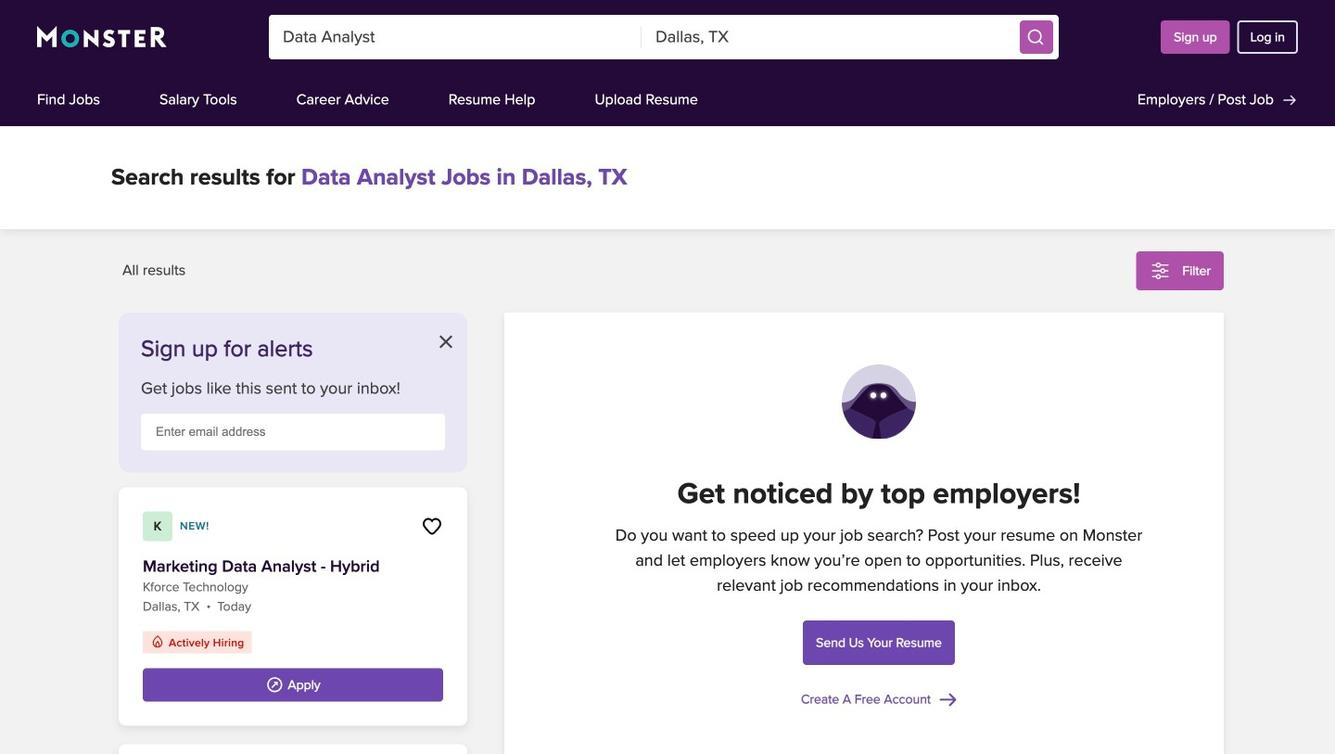 Task type: locate. For each thing, give the bounding box(es) containing it.
Enter location or "remote" search field
[[642, 15, 1015, 59]]

filter image
[[1150, 260, 1172, 282], [1150, 260, 1172, 282]]

marketing data analyst - hybrid at kforce technology element
[[119, 488, 468, 726]]

email address email field
[[141, 414, 445, 450]]

search image
[[1027, 28, 1046, 46]]

save this job image
[[421, 515, 443, 538]]



Task type: describe. For each thing, give the bounding box(es) containing it.
close image
[[440, 335, 453, 348]]

Search jobs, keywords, companies search field
[[269, 15, 642, 59]]

monster image
[[37, 26, 167, 48]]



Task type: vqa. For each thing, say whether or not it's contained in the screenshot.
Search jobs, keywords, companies search field
yes



